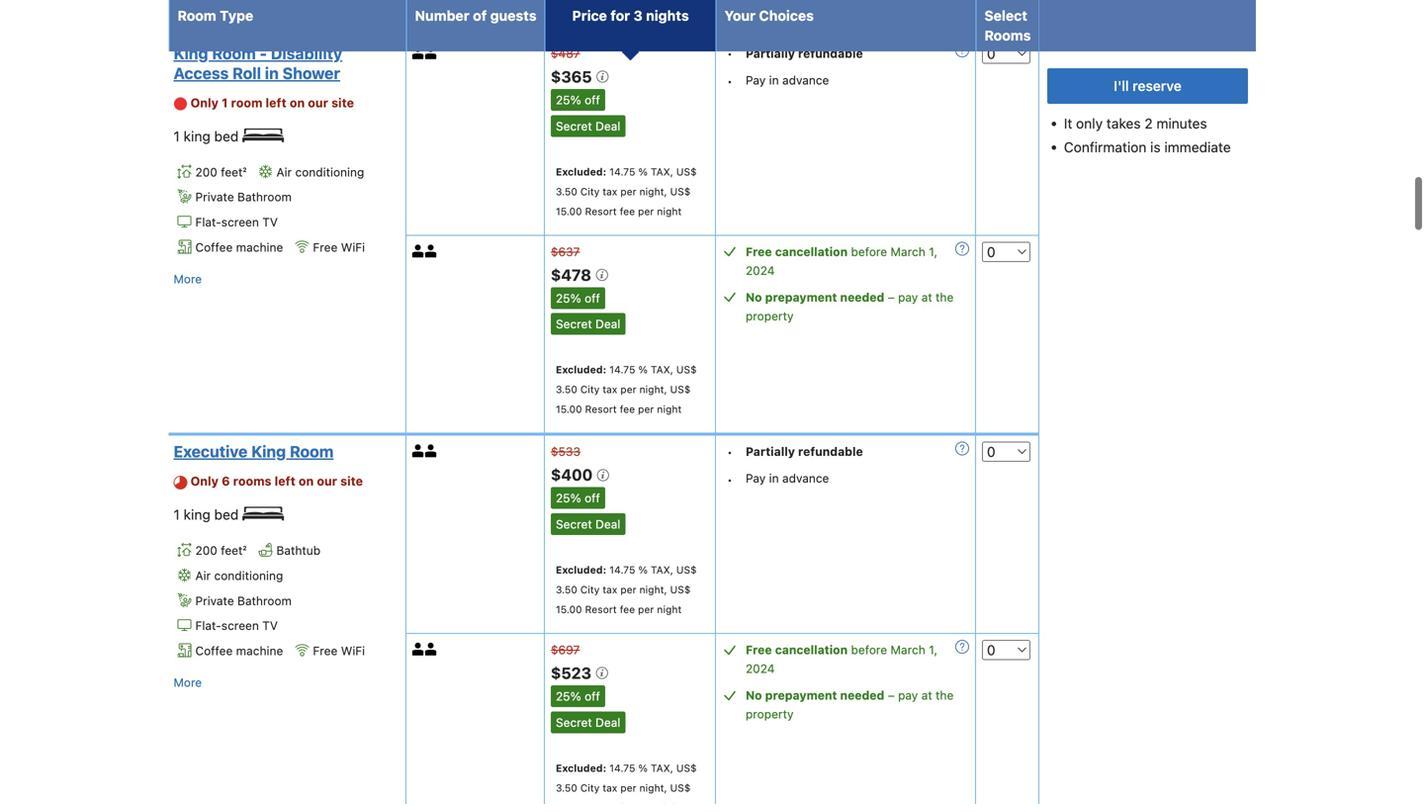 Task type: locate. For each thing, give the bounding box(es) containing it.
200 feet² down "6"
[[195, 544, 247, 558]]

0 vertical spatial the
[[936, 290, 954, 304]]

king down 'access'
[[184, 128, 211, 144]]

25% off. you're getting a reduced rate because this property is offering a discount.. element down $478 in the top of the page
[[551, 287, 605, 309]]

25% off down $523
[[556, 690, 600, 704]]

site for executive king room
[[341, 474, 363, 488]]

3 secret deal from the top
[[556, 518, 621, 531]]

march
[[891, 245, 926, 259], [891, 643, 926, 657]]

at
[[922, 290, 933, 304], [922, 689, 933, 703]]

25% off. you're getting a reduced rate because this property is offering a discount.. element
[[551, 89, 605, 111], [551, 287, 605, 309], [551, 487, 605, 509], [551, 686, 605, 708]]

1 before march 1, 2024 from the top
[[746, 245, 938, 277]]

tax,
[[651, 166, 674, 177], [651, 364, 674, 376], [651, 564, 674, 576], [651, 762, 674, 774]]

0 vertical spatial only
[[191, 95, 219, 110]]

1 vertical spatial partially
[[746, 445, 795, 459]]

0 vertical spatial private
[[195, 190, 234, 204]]

on down executive king room link
[[299, 474, 314, 488]]

cancellation
[[775, 245, 848, 259], [775, 643, 848, 657]]

2 screen from the top
[[221, 619, 259, 633]]

1 vertical spatial 1,
[[929, 643, 938, 657]]

2 % from the top
[[639, 364, 648, 376]]

property
[[746, 309, 794, 323], [746, 707, 794, 721]]

no prepayment needed for $523
[[746, 689, 885, 703]]

1 more from the top
[[174, 272, 202, 286]]

it only takes 2 minutes confirmation is immediate
[[1064, 115, 1231, 155]]

secret down $365
[[556, 119, 592, 133]]

king room - disability access roll in shower
[[174, 44, 343, 83]]

secret deal down $523
[[556, 716, 621, 730]]

0 vertical spatial wifi
[[341, 240, 365, 254]]

0 vertical spatial flat-
[[195, 215, 221, 229]]

25% off. you're getting a reduced rate because this property is offering a discount.. element down $365
[[551, 89, 605, 111]]

3 off from the top
[[585, 491, 600, 505]]

1 vertical spatial 1
[[174, 128, 180, 144]]

room
[[231, 95, 263, 110]]

room
[[178, 7, 216, 24], [212, 44, 256, 63], [290, 442, 334, 461]]

25% down $400
[[556, 491, 581, 505]]

0 vertical spatial property
[[746, 309, 794, 323]]

4 off from the top
[[585, 690, 600, 704]]

more
[[174, 272, 202, 286], [174, 676, 202, 690]]

14.75 % tax, us$ 3.50 city tax per night, us$ 15.00 resort fee per night for $400
[[556, 564, 697, 615]]

site for king room - disability access roll in shower
[[332, 95, 354, 110]]

0 vertical spatial 200 feet²
[[195, 165, 247, 179]]

1 vertical spatial coffee machine
[[195, 644, 283, 658]]

2 vertical spatial room
[[290, 442, 334, 461]]

fee for $478
[[620, 403, 635, 415]]

night for $478
[[657, 403, 682, 415]]

25% for $478
[[556, 291, 581, 305]]

25% down $523
[[556, 690, 581, 704]]

0 vertical spatial more details on meals and payment options image
[[956, 43, 970, 57]]

left right room
[[266, 95, 287, 110]]

secret deal. you're getting a reduced rate because this property is offering member-only deals when you're signed into your booking.com account.. element
[[551, 115, 626, 137], [551, 313, 626, 335], [551, 514, 626, 535], [551, 712, 626, 734]]

2 200 feet² from the top
[[195, 544, 247, 558]]

partially refundable for $365
[[746, 46, 864, 60]]

1 vertical spatial air conditioning
[[195, 569, 283, 583]]

0 vertical spatial bed
[[214, 128, 239, 144]]

0 vertical spatial coffee machine
[[195, 240, 283, 254]]

1 no prepayment needed from the top
[[746, 290, 885, 304]]

25% down $478 in the top of the page
[[556, 291, 581, 305]]

0 vertical spatial feet²
[[221, 165, 247, 179]]

2 secret deal. you're getting a reduced rate because this property is offering member-only deals when you're signed into your booking.com account.. element from the top
[[551, 313, 626, 335]]

room up the roll at the left top of page
[[212, 44, 256, 63]]

1 refundable from the top
[[799, 46, 864, 60]]

off down $523
[[585, 690, 600, 704]]

our down executive king room link
[[317, 474, 337, 488]]

200 for king room - disability access roll in shower
[[195, 165, 218, 179]]

2 pay from the top
[[899, 689, 919, 703]]

3 secret deal. you're getting a reduced rate because this property is offering member-only deals when you're signed into your booking.com account.. element from the top
[[551, 514, 626, 535]]

more details on meals and payment options image
[[956, 43, 970, 57], [956, 640, 970, 654]]

1 3.50 from the top
[[556, 185, 578, 197]]

king
[[184, 128, 211, 144], [184, 507, 211, 523]]

excluded: up $697
[[556, 564, 607, 576]]

access
[[174, 64, 229, 83]]

feet² for king
[[221, 544, 247, 558]]

secret for $523
[[556, 716, 592, 730]]

1 1 king bed from the top
[[174, 128, 243, 144]]

2 advance from the top
[[783, 472, 830, 485]]

%
[[639, 166, 648, 177], [639, 364, 648, 376], [639, 564, 648, 576], [639, 762, 648, 774]]

1 vertical spatial needed
[[841, 689, 885, 703]]

pay
[[899, 290, 919, 304], [899, 689, 919, 703]]

2 night, from the top
[[640, 384, 668, 395]]

1 horizontal spatial air
[[277, 165, 292, 179]]

– pay at the property for $523
[[746, 689, 954, 721]]

1 vertical spatial pay in advance
[[746, 472, 830, 485]]

1 vertical spatial screen
[[221, 619, 259, 633]]

3 tax from the top
[[603, 584, 618, 596]]

bathtub
[[277, 544, 321, 558]]

feet² left bathtub
[[221, 544, 247, 558]]

15.00 for $523
[[556, 802, 582, 804]]

0 vertical spatial more details on meals and payment options image
[[956, 242, 970, 256]]

bathroom down 'only 1 room left on our site'
[[238, 190, 292, 204]]

secret deal for $523
[[556, 716, 621, 730]]

refundable for $400
[[799, 445, 864, 459]]

refundable
[[799, 46, 864, 60], [799, 445, 864, 459]]

15.00 for $478
[[556, 403, 582, 415]]

needed
[[841, 290, 885, 304], [841, 689, 885, 703]]

private bathroom
[[195, 190, 292, 204], [195, 594, 292, 608]]

0 horizontal spatial air
[[195, 569, 211, 583]]

1 down "executive"
[[174, 507, 180, 523]]

1 vertical spatial flat-
[[195, 619, 221, 633]]

0 vertical spatial pay
[[746, 73, 766, 87]]

2 14.75 % tax, us$ 3.50 city tax per night, us$ 15.00 resort fee per night from the top
[[556, 364, 697, 415]]

1 free wifi from the top
[[313, 240, 365, 254]]

confirmation
[[1064, 139, 1147, 155]]

$523
[[551, 664, 595, 683]]

0 horizontal spatial king
[[174, 44, 208, 63]]

1 night, from the top
[[640, 185, 668, 197]]

advance
[[783, 73, 830, 87], [783, 472, 830, 485]]

feet²
[[221, 165, 247, 179], [221, 544, 247, 558]]

the for $478
[[936, 290, 954, 304]]

off for $523
[[585, 690, 600, 704]]

0 vertical spatial before march 1, 2024
[[746, 245, 938, 277]]

1 vertical spatial on
[[299, 474, 314, 488]]

prepayment for $523
[[766, 689, 838, 703]]

room type
[[178, 7, 254, 24]]

bed for king
[[214, 128, 239, 144]]

0 vertical spatial free cancellation
[[746, 245, 848, 259]]

4 14.75 % tax, us$ 3.50 city tax per night, us$ 15.00 resort fee per night from the top
[[556, 762, 697, 804]]

0 vertical spatial air
[[277, 165, 292, 179]]

city for $400
[[581, 584, 600, 596]]

1 vertical spatial property
[[746, 707, 794, 721]]

secret deal. you're getting a reduced rate because this property is offering member-only deals when you're signed into your booking.com account.. element down $400
[[551, 514, 626, 535]]

secret deal down $400
[[556, 518, 621, 531]]

1 king bed down room
[[174, 128, 243, 144]]

0 vertical spatial more link
[[174, 269, 202, 289]]

no
[[746, 290, 762, 304], [746, 689, 762, 703]]

us$
[[677, 166, 697, 177], [670, 185, 691, 197], [677, 364, 697, 376], [670, 384, 691, 395], [677, 564, 697, 576], [670, 584, 691, 596], [677, 762, 697, 774], [670, 782, 691, 794]]

1 vertical spatial pay
[[746, 472, 766, 485]]

1 more link from the top
[[174, 269, 202, 289]]

secret deal down $365
[[556, 119, 621, 133]]

1 % from the top
[[639, 166, 648, 177]]

off down $478 in the top of the page
[[585, 291, 600, 305]]

1 vertical spatial pay
[[899, 689, 919, 703]]

0 vertical spatial king
[[174, 44, 208, 63]]

1 at from the top
[[922, 290, 933, 304]]

bathroom down bathtub
[[238, 594, 292, 608]]

bed down "6"
[[214, 507, 239, 523]]

2 no from the top
[[746, 689, 762, 703]]

1 vertical spatial partially refundable
[[746, 445, 864, 459]]

1,
[[929, 245, 938, 259], [929, 643, 938, 657]]

0 vertical spatial screen
[[221, 215, 259, 229]]

1 partially refundable from the top
[[746, 46, 864, 60]]

1 more details on meals and payment options image from the top
[[956, 242, 970, 256]]

2024
[[746, 263, 775, 277], [746, 662, 775, 676]]

deal for $478
[[596, 317, 621, 331]]

1 vertical spatial refundable
[[799, 445, 864, 459]]

select rooms
[[985, 7, 1031, 44]]

200 feet² down room
[[195, 165, 247, 179]]

0 vertical spatial no
[[746, 290, 762, 304]]

resort
[[585, 205, 617, 217], [585, 403, 617, 415], [585, 604, 617, 615], [585, 802, 617, 804]]

1 the from the top
[[936, 290, 954, 304]]

2 property from the top
[[746, 707, 794, 721]]

excluded:
[[556, 166, 607, 177], [556, 364, 607, 376], [556, 564, 607, 576], [556, 762, 607, 774]]

200 left bathtub
[[195, 544, 218, 558]]

bed for executive
[[214, 507, 239, 523]]

200 down 'only 1 room left on our site'
[[195, 165, 218, 179]]

only
[[191, 95, 219, 110], [191, 474, 219, 488]]

no for $523
[[746, 689, 762, 703]]

0 vertical spatial cancellation
[[775, 245, 848, 259]]

1
[[222, 95, 228, 110], [174, 128, 180, 144], [174, 507, 180, 523]]

1 vertical spatial prepayment
[[766, 689, 838, 703]]

only 6 rooms left on our site
[[191, 474, 363, 488]]

1 vertical spatial private
[[195, 594, 234, 608]]

night, for $365
[[640, 185, 668, 197]]

2 more details on meals and payment options image from the top
[[956, 442, 970, 456]]

4 excluded: from the top
[[556, 762, 607, 774]]

2 no prepayment needed from the top
[[746, 689, 885, 703]]

1 vertical spatial before
[[851, 643, 888, 657]]

more details on meals and payment options image
[[956, 242, 970, 256], [956, 442, 970, 456]]

free cancellation for $478
[[746, 245, 848, 259]]

prepayment
[[766, 290, 838, 304], [766, 689, 838, 703]]

2 fee from the top
[[620, 403, 635, 415]]

2 15.00 from the top
[[556, 403, 582, 415]]

city for $365
[[581, 185, 600, 197]]

0 vertical spatial site
[[332, 95, 354, 110]]

0 vertical spatial free wifi
[[313, 240, 365, 254]]

0 vertical spatial at
[[922, 290, 933, 304]]

1 prepayment from the top
[[766, 290, 838, 304]]

1 needed from the top
[[841, 290, 885, 304]]

1 vertical spatial advance
[[783, 472, 830, 485]]

pay in advance for $365
[[746, 73, 830, 87]]

1 king bed
[[174, 128, 243, 144], [174, 507, 243, 523]]

excluded: up $637
[[556, 166, 607, 177]]

at for $478
[[922, 290, 933, 304]]

1 1, from the top
[[929, 245, 938, 259]]

3.50 for $400
[[556, 584, 578, 596]]

our for executive king room
[[317, 474, 337, 488]]

2 partially refundable from the top
[[746, 445, 864, 459]]

4 resort from the top
[[585, 802, 617, 804]]

1 horizontal spatial conditioning
[[295, 165, 364, 179]]

wifi
[[341, 240, 365, 254], [341, 644, 365, 658]]

pay for $478
[[899, 290, 919, 304]]

0 vertical spatial more
[[174, 272, 202, 286]]

free wifi
[[313, 240, 365, 254], [313, 644, 365, 658]]

2 more details on meals and payment options image from the top
[[956, 640, 970, 654]]

conditioning down bathtub
[[214, 569, 283, 583]]

secret deal. you're getting a reduced rate because this property is offering member-only deals when you're signed into your booking.com account.. element down $365
[[551, 115, 626, 137]]

more link
[[174, 269, 202, 289], [174, 673, 202, 693]]

only left "6"
[[191, 474, 219, 488]]

1 vertical spatial wifi
[[341, 644, 365, 658]]

occupancy image
[[412, 245, 425, 258], [412, 445, 425, 458], [425, 643, 438, 656]]

secret deal. you're getting a reduced rate because this property is offering member-only deals when you're signed into your booking.com account.. element for $478
[[551, 313, 626, 335]]

before for $523
[[851, 643, 888, 657]]

1 vertical spatial bathroom
[[238, 594, 292, 608]]

1 vertical spatial more
[[174, 676, 202, 690]]

partially refundable
[[746, 46, 864, 60], [746, 445, 864, 459]]

air
[[277, 165, 292, 179], [195, 569, 211, 583]]

% for $478
[[639, 364, 648, 376]]

0 vertical spatial on
[[290, 95, 305, 110]]

2 off from the top
[[585, 291, 600, 305]]

screen
[[221, 215, 259, 229], [221, 619, 259, 633]]

needed for $478
[[841, 290, 885, 304]]

shower
[[283, 64, 340, 83]]

tv
[[262, 215, 278, 229], [262, 619, 278, 633]]

– pay at the property
[[746, 290, 954, 323], [746, 689, 954, 721]]

it
[[1064, 115, 1073, 132]]

0 vertical spatial partially
[[746, 46, 795, 60]]

2 200 from the top
[[195, 544, 218, 558]]

3 tax, from the top
[[651, 564, 674, 576]]

only for executive king room
[[191, 474, 219, 488]]

only
[[1077, 115, 1103, 132]]

1 vertical spatial march
[[891, 643, 926, 657]]

25%
[[556, 93, 581, 107], [556, 291, 581, 305], [556, 491, 581, 505], [556, 690, 581, 704]]

2 – from the top
[[888, 689, 895, 703]]

3 excluded: from the top
[[556, 564, 607, 576]]

0 vertical spatial coffee
[[195, 240, 233, 254]]

3 25% off from the top
[[556, 491, 600, 505]]

price for 3 nights
[[572, 7, 689, 24]]

1 left room
[[222, 95, 228, 110]]

25% off. you're getting a reduced rate because this property is offering a discount.. element down $400
[[551, 487, 605, 509]]

secret deal down $478 in the top of the page
[[556, 317, 621, 331]]

2 more from the top
[[174, 676, 202, 690]]

bed down room
[[214, 128, 239, 144]]

site
[[332, 95, 354, 110], [341, 474, 363, 488]]

3.50
[[556, 185, 578, 197], [556, 384, 578, 395], [556, 584, 578, 596], [556, 782, 578, 794]]

free cancellation for $523
[[746, 643, 848, 657]]

fee for $523
[[620, 802, 635, 804]]

0 vertical spatial refundable
[[799, 46, 864, 60]]

immediate
[[1165, 139, 1231, 155]]

before for $478
[[851, 245, 888, 259]]

off down $365
[[585, 93, 600, 107]]

city for $523
[[581, 782, 600, 794]]

excluded: down $523
[[556, 762, 607, 774]]

excluded: up $533
[[556, 364, 607, 376]]

type
[[220, 7, 254, 24]]

king up 'access'
[[174, 44, 208, 63]]

roll
[[233, 64, 261, 83]]

nights
[[646, 7, 689, 24]]

0 vertical spatial 1
[[222, 95, 228, 110]]

2 free cancellation from the top
[[746, 643, 848, 657]]

4 25% off. you're getting a reduced rate because this property is offering a discount.. element from the top
[[551, 686, 605, 708]]

1 vertical spatial cancellation
[[775, 643, 848, 657]]

15.00
[[556, 205, 582, 217], [556, 403, 582, 415], [556, 604, 582, 615], [556, 802, 582, 804]]

site down shower
[[332, 95, 354, 110]]

the for $523
[[936, 689, 954, 703]]

feet² for room
[[221, 165, 247, 179]]

left for -
[[266, 95, 287, 110]]

pay in advance
[[746, 73, 830, 87], [746, 472, 830, 485]]

0 vertical spatial machine
[[236, 240, 283, 254]]

1 secret deal from the top
[[556, 119, 621, 133]]

room up "only 6 rooms left on our site"
[[290, 442, 334, 461]]

$400
[[551, 466, 597, 485]]

0 vertical spatial –
[[888, 290, 895, 304]]

2 3.50 from the top
[[556, 384, 578, 395]]

3 14.75 % tax, us$ 3.50 city tax per night, us$ 15.00 resort fee per night from the top
[[556, 564, 697, 615]]

off
[[585, 93, 600, 107], [585, 291, 600, 305], [585, 491, 600, 505], [585, 690, 600, 704]]

secret down $523
[[556, 716, 592, 730]]

1, for $478
[[929, 245, 938, 259]]

feet² down room
[[221, 165, 247, 179]]

night, for $523
[[640, 782, 668, 794]]

0 vertical spatial march
[[891, 245, 926, 259]]

1 vertical spatial coffee
[[195, 644, 233, 658]]

off down $400
[[585, 491, 600, 505]]

3 secret from the top
[[556, 518, 592, 531]]

left
[[266, 95, 287, 110], [275, 474, 296, 488]]

2 vertical spatial 1
[[174, 507, 180, 523]]

secret deal. you're getting a reduced rate because this property is offering member-only deals when you're signed into your booking.com account.. element for $523
[[551, 712, 626, 734]]

fee
[[620, 205, 635, 217], [620, 403, 635, 415], [620, 604, 635, 615], [620, 802, 635, 804]]

4 night, from the top
[[640, 782, 668, 794]]

partially for $365
[[746, 46, 795, 60]]

14.75 for $365
[[610, 166, 636, 177]]

3 % from the top
[[639, 564, 648, 576]]

3 resort from the top
[[585, 604, 617, 615]]

secret down $478 in the top of the page
[[556, 317, 592, 331]]

1 vertical spatial free wifi
[[313, 644, 365, 658]]

4 25% from the top
[[556, 690, 581, 704]]

0 vertical spatial 200
[[195, 165, 218, 179]]

1 night from the top
[[657, 205, 682, 217]]

4 tax, from the top
[[651, 762, 674, 774]]

1 vertical spatial 1 king bed
[[174, 507, 243, 523]]

1 wifi from the top
[[341, 240, 365, 254]]

1 vertical spatial –
[[888, 689, 895, 703]]

0 vertical spatial 2024
[[746, 263, 775, 277]]

1 only from the top
[[191, 95, 219, 110]]

left down executive king room link
[[275, 474, 296, 488]]

executive king room link
[[174, 442, 395, 462]]

25% down $365
[[556, 93, 581, 107]]

1 march from the top
[[891, 245, 926, 259]]

free cancellation
[[746, 245, 848, 259], [746, 643, 848, 657]]

1 200 from the top
[[195, 165, 218, 179]]

king inside king room - disability access roll in shower
[[174, 44, 208, 63]]

property for $523
[[746, 707, 794, 721]]

king up "only 6 rooms left on our site"
[[251, 442, 286, 461]]

0 vertical spatial our
[[308, 95, 328, 110]]

2 tax, from the top
[[651, 364, 674, 376]]

in
[[265, 64, 279, 83], [769, 73, 779, 87], [769, 472, 779, 485]]

coffee
[[195, 240, 233, 254], [195, 644, 233, 658]]

25% off. you're getting a reduced rate because this property is offering a discount.. element down $523
[[551, 686, 605, 708]]

private bathroom down room
[[195, 190, 292, 204]]

3 15.00 from the top
[[556, 604, 582, 615]]

secret deal for $365
[[556, 119, 621, 133]]

secret deal for $400
[[556, 518, 621, 531]]

25% off down $478 in the top of the page
[[556, 291, 600, 305]]

– for $478
[[888, 290, 895, 304]]

coffee machine
[[195, 240, 283, 254], [195, 644, 283, 658]]

4 secret deal from the top
[[556, 716, 621, 730]]

king
[[174, 44, 208, 63], [251, 442, 286, 461]]

0 vertical spatial 1,
[[929, 245, 938, 259]]

25% off for $523
[[556, 690, 600, 704]]

conditioning down 'only 1 room left on our site'
[[295, 165, 364, 179]]

2 prepayment from the top
[[766, 689, 838, 703]]

tax, for $478
[[651, 364, 674, 376]]

0 vertical spatial private bathroom
[[195, 190, 292, 204]]

1 vertical spatial more link
[[174, 673, 202, 693]]

1 vertical spatial feet²
[[221, 544, 247, 558]]

night
[[657, 205, 682, 217], [657, 403, 682, 415], [657, 604, 682, 615], [657, 802, 682, 804]]

bathroom
[[238, 190, 292, 204], [238, 594, 292, 608]]

1 advance from the top
[[783, 73, 830, 87]]

0 vertical spatial – pay at the property
[[746, 290, 954, 323]]

air conditioning down bathtub
[[195, 569, 283, 583]]

14.75 for $478
[[610, 364, 636, 376]]

number of guests
[[415, 7, 537, 24]]

0 vertical spatial pay
[[899, 290, 919, 304]]

1 15.00 from the top
[[556, 205, 582, 217]]

machine
[[236, 240, 283, 254], [236, 644, 283, 658]]

1 vertical spatial occupancy image
[[412, 445, 425, 458]]

room left type
[[178, 7, 216, 24]]

1 excluded: from the top
[[556, 166, 607, 177]]

advance for $365
[[783, 73, 830, 87]]

1 vertical spatial before march 1, 2024
[[746, 643, 938, 676]]

tax
[[603, 185, 618, 197], [603, 384, 618, 395], [603, 584, 618, 596], [603, 782, 618, 794]]

25% off
[[556, 93, 600, 107], [556, 291, 600, 305], [556, 491, 600, 505], [556, 690, 600, 704]]

25% for $365
[[556, 93, 581, 107]]

2 vertical spatial occupancy image
[[425, 643, 438, 656]]

night,
[[640, 185, 668, 197], [640, 384, 668, 395], [640, 584, 668, 596], [640, 782, 668, 794]]

1 vertical spatial – pay at the property
[[746, 689, 954, 721]]

1 – pay at the property from the top
[[746, 290, 954, 323]]

1 vertical spatial left
[[275, 474, 296, 488]]

air conditioning down 'only 1 room left on our site'
[[277, 165, 364, 179]]

partially
[[746, 46, 795, 60], [746, 445, 795, 459]]

1 before from the top
[[851, 245, 888, 259]]

4 3.50 from the top
[[556, 782, 578, 794]]

1 city from the top
[[581, 185, 600, 197]]

1 vertical spatial more details on meals and payment options image
[[956, 640, 970, 654]]

0 vertical spatial tv
[[262, 215, 278, 229]]

25% off down $365
[[556, 93, 600, 107]]

only down 'access'
[[191, 95, 219, 110]]

our down shower
[[308, 95, 328, 110]]

2 1, from the top
[[929, 643, 938, 657]]

% for $400
[[639, 564, 648, 576]]

1 14.75 % tax, us$ 3.50 city tax per night, us$ 15.00 resort fee per night from the top
[[556, 166, 697, 217]]

more link for king room - disability access roll in shower
[[174, 269, 202, 289]]

king down "executive"
[[184, 507, 211, 523]]

1 king bed down "6"
[[174, 507, 243, 523]]

1 down 'access'
[[174, 128, 180, 144]]

pay for $400
[[746, 472, 766, 485]]

occupancy image
[[412, 46, 425, 59], [425, 46, 438, 59], [425, 245, 438, 258], [425, 445, 438, 458], [412, 643, 425, 656]]

flat-
[[195, 215, 221, 229], [195, 619, 221, 633]]

1 vertical spatial room
[[212, 44, 256, 63]]

our
[[308, 95, 328, 110], [317, 474, 337, 488]]

1 vertical spatial free cancellation
[[746, 643, 848, 657]]

0 vertical spatial king
[[184, 128, 211, 144]]

1 free cancellation from the top
[[746, 245, 848, 259]]

before march 1, 2024 for $523
[[746, 643, 938, 676]]

1 fee from the top
[[620, 205, 635, 217]]

1 for executive
[[174, 507, 180, 523]]

1 vertical spatial no prepayment needed
[[746, 689, 885, 703]]

2 feet² from the top
[[221, 544, 247, 558]]

1 vertical spatial no
[[746, 689, 762, 703]]

secret deal. you're getting a reduced rate because this property is offering member-only deals when you're signed into your booking.com account.. element down $478 in the top of the page
[[551, 313, 626, 335]]

1 partially from the top
[[746, 46, 795, 60]]

•
[[727, 47, 733, 61], [727, 74, 733, 88], [727, 445, 733, 459], [727, 473, 733, 487]]

0 horizontal spatial conditioning
[[214, 569, 283, 583]]

1 vertical spatial machine
[[236, 644, 283, 658]]

in for $365
[[769, 73, 779, 87]]

secret down $400
[[556, 518, 592, 531]]

3 night from the top
[[657, 604, 682, 615]]

1 – from the top
[[888, 290, 895, 304]]

1 vertical spatial at
[[922, 689, 933, 703]]

0 vertical spatial before
[[851, 245, 888, 259]]

1 tax from the top
[[603, 185, 618, 197]]

2 partially from the top
[[746, 445, 795, 459]]

room inside king room - disability access roll in shower
[[212, 44, 256, 63]]

2 march from the top
[[891, 643, 926, 657]]

1 vertical spatial private bathroom
[[195, 594, 292, 608]]

1 25% off from the top
[[556, 93, 600, 107]]

1 vertical spatial 200 feet²
[[195, 544, 247, 558]]

2 2024 from the top
[[746, 662, 775, 676]]

per
[[621, 185, 637, 197], [638, 205, 654, 217], [621, 384, 637, 395], [638, 403, 654, 415], [621, 584, 637, 596], [638, 604, 654, 615], [621, 782, 637, 794], [638, 802, 654, 804]]

of
[[473, 7, 487, 24]]

0 vertical spatial conditioning
[[295, 165, 364, 179]]

before
[[851, 245, 888, 259], [851, 643, 888, 657]]

on down shower
[[290, 95, 305, 110]]

secret deal. you're getting a reduced rate because this property is offering member-only deals when you're signed into your booking.com account.. element down $523
[[551, 712, 626, 734]]

march for $523
[[891, 643, 926, 657]]

private bathroom down bathtub
[[195, 594, 292, 608]]

25% off down $400
[[556, 491, 600, 505]]

2 25% off. you're getting a reduced rate because this property is offering a discount.. element from the top
[[551, 287, 605, 309]]

site down executive king room link
[[341, 474, 363, 488]]

4 night from the top
[[657, 802, 682, 804]]

tax, for $523
[[651, 762, 674, 774]]

1 king bed for king room - disability access roll in shower
[[174, 128, 243, 144]]



Task type: describe. For each thing, give the bounding box(es) containing it.
2024 for $478
[[746, 263, 775, 277]]

3.50 for $478
[[556, 384, 578, 395]]

2
[[1145, 115, 1153, 132]]

more for king room - disability access roll in shower
[[174, 272, 202, 286]]

$487
[[551, 46, 581, 60]]

rooms
[[233, 474, 272, 488]]

1 machine from the top
[[236, 240, 283, 254]]

2 • from the top
[[727, 74, 733, 88]]

1 coffee machine from the top
[[195, 240, 283, 254]]

fee for $400
[[620, 604, 635, 615]]

1 more details on meals and payment options image from the top
[[956, 43, 970, 57]]

$478
[[551, 266, 595, 284]]

city for $478
[[581, 384, 600, 395]]

4 • from the top
[[727, 473, 733, 487]]

price
[[572, 7, 607, 24]]

1 vertical spatial air
[[195, 569, 211, 583]]

1 for king
[[174, 128, 180, 144]]

our for king room - disability access roll in shower
[[308, 95, 328, 110]]

guests
[[490, 7, 537, 24]]

25% off for $400
[[556, 491, 600, 505]]

$637
[[551, 245, 580, 259]]

takes
[[1107, 115, 1141, 132]]

only 1 room left on our site
[[191, 95, 354, 110]]

refundable for $365
[[799, 46, 864, 60]]

night, for $400
[[640, 584, 668, 596]]

off for $400
[[585, 491, 600, 505]]

minutes
[[1157, 115, 1208, 132]]

1 bathroom from the top
[[238, 190, 292, 204]]

on for room
[[299, 474, 314, 488]]

excluded: for $400
[[556, 564, 607, 576]]

$533
[[551, 445, 581, 459]]

% for $365
[[639, 166, 648, 177]]

night for $365
[[657, 205, 682, 217]]

on for -
[[290, 95, 305, 110]]

resort for $523
[[585, 802, 617, 804]]

fee for $365
[[620, 205, 635, 217]]

off for $478
[[585, 291, 600, 305]]

tax, for $400
[[651, 564, 674, 576]]

more link for executive king room
[[174, 673, 202, 693]]

1 flat- from the top
[[195, 215, 221, 229]]

1 private from the top
[[195, 190, 234, 204]]

cancellation for $523
[[775, 643, 848, 657]]

night, for $478
[[640, 384, 668, 395]]

no prepayment needed for $478
[[746, 290, 885, 304]]

14.75 for $400
[[610, 564, 636, 576]]

secret for $365
[[556, 119, 592, 133]]

0 vertical spatial occupancy image
[[412, 245, 425, 258]]

choices
[[759, 7, 814, 24]]

% for $523
[[639, 762, 648, 774]]

2 flat-screen tv from the top
[[195, 619, 278, 633]]

resort for $365
[[585, 205, 617, 217]]

resort for $400
[[585, 604, 617, 615]]

secret for $478
[[556, 317, 592, 331]]

excluded: for $478
[[556, 364, 607, 376]]

14.75 for $523
[[610, 762, 636, 774]]

$697
[[551, 643, 580, 657]]

only for king room - disability access roll in shower
[[191, 95, 219, 110]]

3.50 for $523
[[556, 782, 578, 794]]

3 • from the top
[[727, 445, 733, 459]]

0 vertical spatial air conditioning
[[277, 165, 364, 179]]

200 feet² for king room - disability access roll in shower
[[195, 165, 247, 179]]

2 flat- from the top
[[195, 619, 221, 633]]

14.75 % tax, us$ 3.50 city tax per night, us$ 15.00 resort fee per night for $365
[[556, 166, 697, 217]]

2 machine from the top
[[236, 644, 283, 658]]

secret deal for $478
[[556, 317, 621, 331]]

at for $523
[[922, 689, 933, 703]]

in for $400
[[769, 472, 779, 485]]

is
[[1151, 139, 1161, 155]]

secret for $400
[[556, 518, 592, 531]]

2 tv from the top
[[262, 619, 278, 633]]

2 bathroom from the top
[[238, 594, 292, 608]]

tax for $478
[[603, 384, 618, 395]]

-
[[260, 44, 267, 63]]

– pay at the property for $478
[[746, 290, 954, 323]]

no for $478
[[746, 290, 762, 304]]

i'll reserve button
[[1048, 68, 1249, 104]]

2 private from the top
[[195, 594, 234, 608]]

for
[[611, 7, 630, 24]]

your
[[725, 7, 756, 24]]

prepayment for $478
[[766, 290, 838, 304]]

needed for $523
[[841, 689, 885, 703]]

king for executive king room
[[184, 507, 211, 523]]

king for king room - disability access roll in shower
[[184, 128, 211, 144]]

number
[[415, 7, 470, 24]]

3.50 for $365
[[556, 185, 578, 197]]

25% for $400
[[556, 491, 581, 505]]

14.75 % tax, us$ 3.50 city tax per night, us$ 15.00 resort fee per night for $523
[[556, 762, 697, 804]]

2 coffee from the top
[[195, 644, 233, 658]]

pay in advance for $400
[[746, 472, 830, 485]]

1 tv from the top
[[262, 215, 278, 229]]

1 coffee from the top
[[195, 240, 233, 254]]

1 screen from the top
[[221, 215, 259, 229]]

25% off. you're getting a reduced rate because this property is offering a discount.. element for $400
[[551, 487, 605, 509]]

disability
[[271, 44, 343, 63]]

your choices
[[725, 7, 814, 24]]

2 free wifi from the top
[[313, 644, 365, 658]]

partially for $400
[[746, 445, 795, 459]]

executive
[[174, 442, 248, 461]]

2 wifi from the top
[[341, 644, 365, 658]]

king room - disability access roll in shower link
[[174, 43, 395, 83]]

deal for $523
[[596, 716, 621, 730]]

25% for $523
[[556, 690, 581, 704]]

tax, for $365
[[651, 166, 674, 177]]

6
[[222, 474, 230, 488]]

i'll reserve
[[1114, 78, 1182, 94]]

resort for $478
[[585, 403, 617, 415]]

select
[[985, 7, 1028, 24]]

1 horizontal spatial king
[[251, 442, 286, 461]]

pay for $365
[[746, 73, 766, 87]]

$365
[[551, 67, 596, 86]]

tax for $365
[[603, 185, 618, 197]]

night for $400
[[657, 604, 682, 615]]

executive king room
[[174, 442, 334, 461]]

partially refundable for $400
[[746, 445, 864, 459]]

left for room
[[275, 474, 296, 488]]

1 flat-screen tv from the top
[[195, 215, 278, 229]]

3
[[634, 7, 643, 24]]

advance for $400
[[783, 472, 830, 485]]

0 vertical spatial room
[[178, 7, 216, 24]]

rooms
[[985, 27, 1031, 44]]

march for $478
[[891, 245, 926, 259]]

1 • from the top
[[727, 47, 733, 61]]

in inside king room - disability access roll in shower
[[265, 64, 279, 83]]

2 coffee machine from the top
[[195, 644, 283, 658]]

25% off. you're getting a reduced rate because this property is offering a discount.. element for $365
[[551, 89, 605, 111]]

cancellation for $478
[[775, 245, 848, 259]]

2 private bathroom from the top
[[195, 594, 292, 608]]

off for $365
[[585, 93, 600, 107]]

1 vertical spatial conditioning
[[214, 569, 283, 583]]

1 private bathroom from the top
[[195, 190, 292, 204]]

more for executive king room
[[174, 676, 202, 690]]



Task type: vqa. For each thing, say whether or not it's contained in the screenshot.
2024
yes



